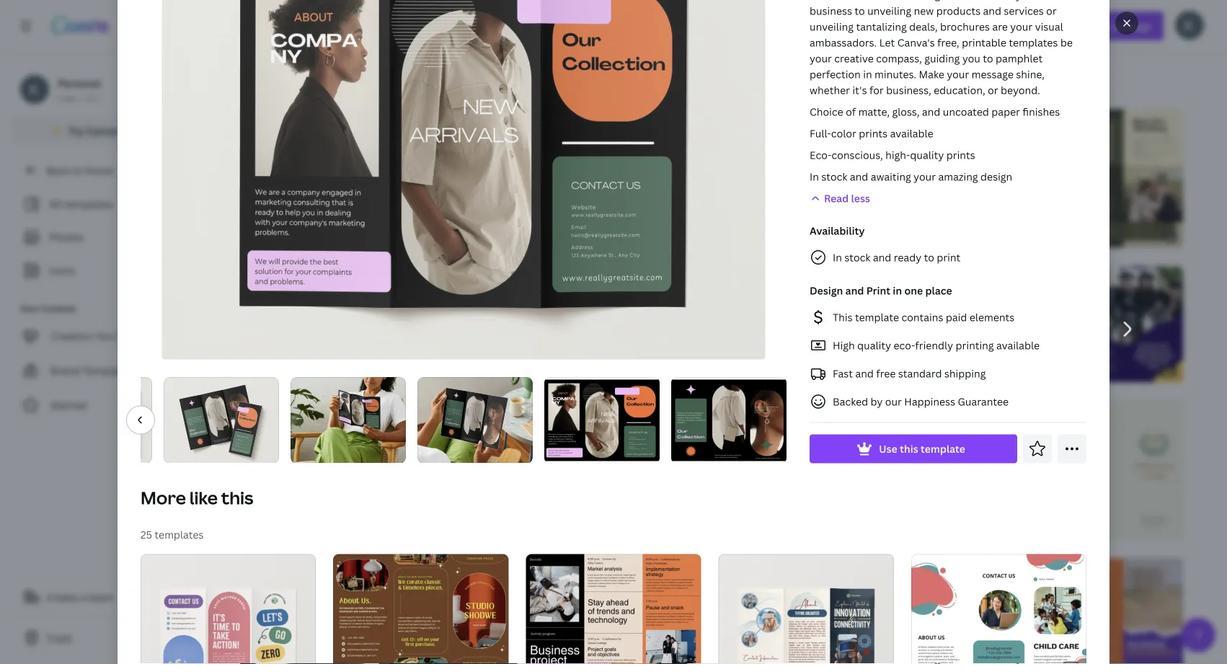 Task type: vqa. For each thing, say whether or not it's contained in the screenshot.
TOOL
no



Task type: locate. For each thing, give the bounding box(es) containing it.
trash link
[[12, 624, 188, 653]]

create a team
[[46, 591, 114, 604]]

a right get
[[511, 28, 518, 43]]

design for amazing
[[981, 170, 1013, 184]]

blue and yellow modern college open days brochure image
[[1005, 266, 1184, 382]]

sales
[[752, 69, 778, 83]]

and left print
[[846, 284, 865, 298]]

1 horizontal spatial this
[[901, 442, 919, 456]]

1 horizontal spatial free
[[877, 367, 896, 381]]

templates right 25 in the bottom left of the page
[[155, 528, 204, 542]]

template
[[856, 311, 900, 325], [921, 442, 966, 456]]

in
[[836, 28, 847, 43], [894, 284, 903, 298]]

0 horizontal spatial 1
[[96, 92, 100, 104]]

all
[[49, 197, 62, 211]]

start
[[551, 28, 578, 43]]

in down availability
[[833, 251, 843, 265]]

templates
[[672, 28, 728, 43], [64, 197, 113, 211], [155, 528, 204, 542]]

2 vertical spatial templates
[[155, 528, 204, 542]]

a inside create a team button
[[81, 591, 87, 604]]

0 vertical spatial design
[[632, 28, 669, 43]]

0 vertical spatial quality
[[911, 149, 945, 162]]

sales button
[[746, 62, 784, 90]]

in down the eco-
[[810, 170, 820, 184]]

trash
[[46, 632, 73, 645]]

templates right all
[[64, 197, 113, 211]]

of up color
[[846, 105, 857, 119]]

print
[[867, 284, 891, 298]]

1 horizontal spatial prints
[[947, 149, 976, 162]]

1 horizontal spatial in
[[833, 251, 843, 265]]

25 templates
[[141, 528, 204, 542]]

to left print
[[925, 251, 935, 265]]

0 vertical spatial in
[[836, 28, 847, 43]]

stock up read
[[822, 170, 848, 184]]

0 horizontal spatial templates
[[64, 197, 113, 211]]

and right gloss,
[[923, 105, 941, 119]]

shipping
[[945, 367, 987, 381]]

stock
[[822, 170, 848, 184], [845, 251, 871, 265]]

None search field
[[614, 12, 968, 40]]

purple modern trifold brochure image
[[220, 423, 399, 561]]

to right back on the left top
[[72, 163, 82, 177]]

design up photography
[[632, 28, 669, 43]]

in left one
[[894, 284, 903, 298]]

0 vertical spatial to
[[72, 163, 82, 177]]

available
[[891, 127, 934, 141], [997, 339, 1040, 353]]

0 horizontal spatial design
[[632, 28, 669, 43]]

more
[[141, 486, 186, 510]]

1 vertical spatial this
[[221, 486, 254, 510]]

follow
[[115, 329, 147, 343]]

in stock and awaiting your amazing design
[[810, 170, 1013, 184]]

•
[[79, 92, 82, 104]]

stock down availability
[[845, 251, 871, 265]]

0 horizontal spatial of
[[350, 652, 361, 661]]

1 horizontal spatial design
[[981, 170, 1013, 184]]

quality left "eco-"
[[858, 339, 892, 353]]

wedding button
[[925, 62, 979, 90]]

list
[[810, 309, 1082, 411]]

1 horizontal spatial 1
[[344, 652, 348, 661]]

with
[[580, 28, 604, 43]]

0 horizontal spatial template
[[856, 311, 900, 325]]

real
[[1008, 69, 1029, 83]]

1 vertical spatial stock
[[845, 251, 871, 265]]

1 vertical spatial 1
[[344, 652, 348, 661]]

1 left 2
[[344, 652, 348, 661]]

prints
[[859, 127, 888, 141], [947, 149, 976, 162]]

1 vertical spatial free
[[877, 367, 896, 381]]

brand
[[51, 364, 80, 378]]

guarantee
[[958, 395, 1009, 409]]

0 vertical spatial of
[[846, 105, 857, 119]]

modern fashion new collection trifold brochure image
[[416, 109, 595, 235], [545, 380, 660, 461], [672, 380, 787, 461]]

0 vertical spatial available
[[891, 127, 934, 141]]

1 horizontal spatial available
[[997, 339, 1040, 353]]

0 vertical spatial stock
[[822, 170, 848, 184]]

a left "few"
[[850, 28, 856, 43]]

of left 2
[[350, 652, 361, 661]]

color
[[832, 127, 857, 141]]

$
[[1169, 232, 1174, 242], [384, 388, 389, 398], [973, 390, 978, 400], [384, 546, 389, 555]]

try canva pro button
[[12, 117, 188, 144]]

photos link
[[20, 224, 179, 251]]

quality inside list
[[858, 339, 892, 353]]

eco-conscious, high-quality prints
[[810, 149, 976, 162]]

college trifold brochure image
[[416, 570, 595, 665]]

0 vertical spatial this
[[901, 442, 919, 456]]

1 horizontal spatial in
[[894, 284, 903, 298]]

and
[[923, 105, 941, 119], [851, 170, 869, 184], [874, 251, 892, 265], [846, 284, 865, 298], [856, 367, 874, 381]]

high-
[[886, 149, 911, 162]]

templates for all templates
[[64, 197, 113, 211]]

1 horizontal spatial template
[[921, 442, 966, 456]]

templates left the 'you'
[[672, 28, 728, 43]]

0 horizontal spatial free
[[607, 28, 630, 43]]

our
[[886, 395, 902, 409]]

in left "few"
[[836, 28, 847, 43]]

in stock and ready to print
[[833, 251, 961, 265]]

available inside list
[[997, 339, 1040, 353]]

canva
[[87, 124, 117, 137]]

2 horizontal spatial a
[[850, 28, 856, 43]]

modern university college education trifold brochure image
[[809, 109, 988, 248]]

one
[[905, 284, 924, 298]]

fast and free standard shipping
[[833, 367, 987, 381]]

elements
[[970, 311, 1015, 325]]

0 horizontal spatial to
[[72, 163, 82, 177]]

0 vertical spatial prints
[[859, 127, 888, 141]]

0 vertical spatial template
[[856, 311, 900, 325]]

use this template
[[880, 442, 966, 456]]

and left ready
[[874, 251, 892, 265]]

0 horizontal spatial this
[[221, 486, 254, 510]]

prints down matte,
[[859, 127, 888, 141]]

blue school education trifold brochure image
[[416, 412, 595, 550]]

0 vertical spatial templates
[[672, 28, 728, 43]]

free up our
[[877, 367, 896, 381]]

purple and yellow modern abstract school admission brochure image
[[613, 267, 791, 405]]

choice of matte, gloss, and uncoated paper finishes
[[810, 105, 1061, 119]]

1 vertical spatial of
[[350, 652, 361, 661]]

1 for 1 of 2
[[344, 652, 348, 661]]

cream and green photo college wedding trifolds brochure image
[[613, 109, 791, 248]]

brand templates link
[[12, 356, 188, 385]]

0 horizontal spatial quality
[[858, 339, 892, 353]]

25
[[141, 528, 152, 542]]

black and orange business project minimalist user information brochure image
[[526, 555, 702, 665]]

free right with
[[607, 28, 630, 43]]

modern school education trifold brochure image
[[1005, 559, 1184, 665]]

1 vertical spatial prints
[[947, 149, 976, 162]]

conscious,
[[832, 149, 884, 162]]

brown school education trifold brochure image
[[809, 582, 988, 665]]

1 vertical spatial in
[[894, 284, 903, 298]]

this right like
[[221, 486, 254, 510]]

1 horizontal spatial of
[[846, 105, 857, 119]]

fast
[[833, 367, 854, 381]]

spa
[[813, 69, 831, 83]]

1 vertical spatial available
[[997, 339, 1040, 353]]

1 horizontal spatial to
[[925, 251, 935, 265]]

0 horizontal spatial available
[[891, 127, 934, 141]]

this right the use
[[901, 442, 919, 456]]

real estate button
[[1002, 62, 1069, 90]]

1 vertical spatial template
[[921, 442, 966, 456]]

0 horizontal spatial prints
[[859, 127, 888, 141]]

brochures
[[341, 69, 392, 83]]

this
[[901, 442, 919, 456], [221, 486, 254, 510]]

1 for 1
[[96, 92, 100, 104]]

prints up amazing
[[947, 149, 976, 162]]

1 horizontal spatial a
[[511, 28, 518, 43]]

1 horizontal spatial templates
[[155, 528, 204, 542]]

design for free
[[632, 28, 669, 43]]

brown & neon vintage professional trifold brochure image
[[333, 555, 509, 665]]

0 horizontal spatial a
[[81, 591, 87, 604]]

quality up your
[[911, 149, 945, 162]]

available down 'elements'
[[997, 339, 1040, 353]]

medical button
[[574, 62, 625, 90]]

icons link
[[20, 257, 179, 284]]

estate
[[1032, 69, 1063, 83]]

company
[[498, 69, 545, 83]]

get
[[489, 28, 509, 43]]

template down happiness on the bottom right of the page
[[921, 442, 966, 456]]

stock for in stock and ready to print
[[845, 251, 871, 265]]

your
[[20, 303, 39, 315]]

of for choice
[[846, 105, 857, 119]]

template down print
[[856, 311, 900, 325]]

available down gloss,
[[891, 127, 934, 141]]

in for in stock and ready to print
[[833, 251, 843, 265]]

use
[[880, 442, 898, 456]]

get a head start with free design templates you can customize in a few clicks.
[[489, 28, 915, 43]]

1 right the •
[[96, 92, 100, 104]]

design
[[810, 284, 844, 298]]

0 vertical spatial 1
[[96, 92, 100, 104]]

by
[[871, 395, 883, 409]]

real estate
[[1008, 69, 1063, 83]]

1 vertical spatial in
[[833, 251, 843, 265]]

1 vertical spatial templates
[[64, 197, 113, 211]]

1 vertical spatial design
[[981, 170, 1013, 184]]

design right amazing
[[981, 170, 1013, 184]]

design
[[632, 28, 669, 43], [981, 170, 1013, 184]]

contains
[[902, 311, 944, 325]]

eco-
[[810, 149, 832, 162]]

clicks.
[[882, 28, 915, 43]]

of
[[846, 105, 857, 119], [350, 652, 361, 661]]

a left team
[[81, 591, 87, 604]]

photography button
[[648, 62, 723, 90]]

brand templates
[[51, 364, 133, 378]]

photography
[[654, 69, 717, 83]]

2 horizontal spatial templates
[[672, 28, 728, 43]]

0 vertical spatial in
[[810, 170, 820, 184]]

0 horizontal spatial in
[[810, 170, 820, 184]]

like
[[190, 486, 218, 510]]

1 vertical spatial quality
[[858, 339, 892, 353]]



Task type: describe. For each thing, give the bounding box(es) containing it.
availability
[[810, 224, 865, 238]]

cream and green photo college wedding brochure image
[[1005, 109, 1184, 248]]

awaiting
[[871, 170, 912, 184]]

creators you follow
[[51, 329, 147, 343]]

few
[[859, 28, 879, 43]]

1 horizontal spatial quality
[[911, 149, 945, 162]]

use this template button
[[810, 435, 1018, 464]]

create
[[46, 591, 79, 604]]

personal
[[58, 76, 101, 90]]

this inside button
[[901, 442, 919, 456]]

templates
[[82, 364, 133, 378]]

a for head
[[511, 28, 518, 43]]

starred
[[51, 399, 87, 412]]

free inside list
[[877, 367, 896, 381]]

stock for in stock and awaiting your amazing design
[[822, 170, 848, 184]]

photos
[[49, 231, 84, 244]]

wedding
[[930, 69, 973, 83]]

full-
[[810, 127, 832, 141]]

this template contains paid elements
[[833, 311, 1015, 325]]

template inside button
[[921, 442, 966, 456]]

free
[[58, 92, 76, 104]]

templates for 25 templates
[[155, 528, 204, 542]]

place
[[926, 284, 953, 298]]

list containing this template contains paid elements
[[810, 309, 1082, 411]]

team
[[89, 591, 114, 604]]

$ for purple modern trifold brochure image
[[384, 546, 389, 555]]

printing
[[956, 339, 995, 353]]

white and green solid shapes child care trifold brochure image
[[912, 555, 1087, 665]]

pro
[[119, 124, 136, 137]]

college information trifold brochure in red white simple modern style image
[[809, 425, 988, 563]]

spa button
[[807, 62, 837, 90]]

red minimalist campus trifold brochure image
[[809, 267, 988, 405]]

head
[[521, 28, 548, 43]]

read less button
[[810, 191, 1082, 207]]

free •
[[58, 92, 82, 104]]

you
[[731, 28, 751, 43]]

back
[[46, 163, 69, 177]]

all templates
[[49, 197, 113, 211]]

0 vertical spatial free
[[607, 28, 630, 43]]

content
[[42, 303, 76, 315]]

happiness
[[905, 395, 956, 409]]

and up less
[[851, 170, 869, 184]]

less
[[852, 192, 871, 206]]

try canva pro
[[69, 124, 136, 137]]

your
[[914, 170, 937, 184]]

of for 1
[[350, 652, 361, 661]]

creators
[[51, 329, 93, 343]]

college
[[427, 69, 464, 83]]

1 of 2 link
[[333, 555, 509, 665]]

icons
[[49, 264, 75, 277]]

travel button
[[860, 62, 901, 90]]

home
[[85, 163, 114, 177]]

1 vertical spatial to
[[925, 251, 935, 265]]

high
[[833, 339, 855, 353]]

in for in stock and awaiting your amazing design
[[810, 170, 820, 184]]

more like this
[[141, 486, 254, 510]]

try
[[69, 124, 84, 137]]

finishes
[[1023, 105, 1061, 119]]

0 horizontal spatial in
[[836, 28, 847, 43]]

print
[[937, 251, 961, 265]]

read
[[825, 192, 849, 206]]

performing arts school trifold brochure in mint green dark gray white bold modern style image
[[613, 582, 791, 665]]

eco-
[[894, 339, 916, 353]]

travel
[[866, 69, 896, 83]]

university and education trifold brochure image
[[613, 425, 791, 563]]

boho school education trifold brochure image
[[220, 580, 399, 665]]

ready
[[894, 251, 922, 265]]

matte,
[[859, 105, 890, 119]]

high quality eco-friendly printing available
[[833, 339, 1040, 353]]

creators you follow link
[[12, 322, 188, 351]]

full-color prints available
[[810, 127, 934, 141]]

wall bookshelves photo orange white trifold brochure image
[[220, 108, 399, 247]]

paid
[[947, 311, 968, 325]]

uncoated
[[944, 105, 990, 119]]

all templates link
[[20, 190, 179, 218]]

read less
[[825, 192, 871, 206]]

back to home link
[[12, 156, 188, 185]]

back to home
[[46, 163, 114, 177]]

school education trifold brochure in green  brown white simple style image
[[1005, 401, 1184, 539]]

company button
[[492, 62, 551, 90]]

college button
[[421, 62, 469, 90]]

this
[[833, 311, 853, 325]]

friendly
[[916, 339, 954, 353]]

green minimalist school admission trifold brochure image
[[220, 265, 399, 403]]

and right "fast"
[[856, 367, 874, 381]]

purple and yellow school admission trifold brochure image
[[416, 254, 595, 393]]

template inside list
[[856, 311, 900, 325]]

gloss,
[[893, 105, 920, 119]]

create a team button
[[12, 583, 188, 612]]

1 of 2
[[344, 652, 367, 661]]

a for team
[[81, 591, 87, 604]]

top level navigation element
[[127, 12, 580, 40]]

medical
[[580, 69, 619, 83]]

$ for cream and green photo college wedding brochure
[[1169, 232, 1174, 242]]

design and print in one place
[[810, 284, 953, 298]]

backed
[[833, 395, 869, 409]]

brochures button
[[335, 62, 398, 90]]

customize
[[777, 28, 834, 43]]

2
[[363, 652, 367, 661]]

$ for the green minimalist school admission trifold brochure image
[[384, 388, 389, 398]]

your content
[[20, 303, 76, 315]]



